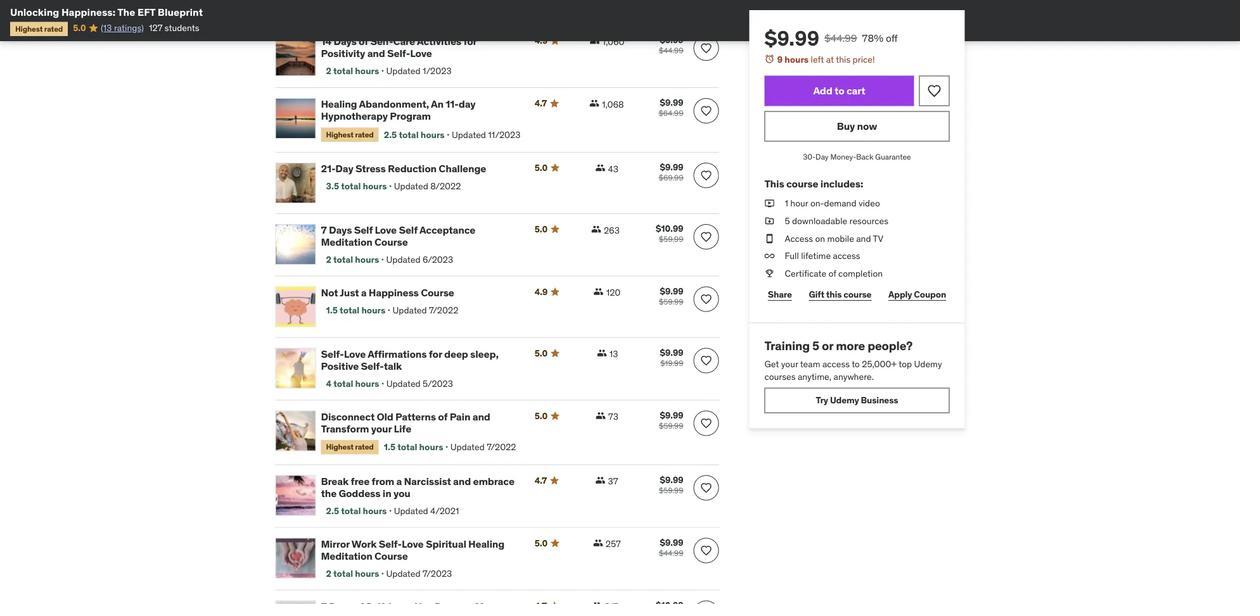 Task type: vqa. For each thing, say whether or not it's contained in the screenshot.
Course in Mirror Work Self-Love Spiritual Healing Meditation Course
yes



Task type: locate. For each thing, give the bounding box(es) containing it.
127 students
[[149, 22, 199, 34]]

1 horizontal spatial 2.5
[[384, 129, 397, 140]]

3 2 from the top
[[326, 568, 331, 580]]

0 horizontal spatial day
[[336, 162, 353, 175]]

1 vertical spatial your
[[371, 423, 392, 436]]

the
[[321, 487, 337, 500]]

self- up updated 1/2023
[[387, 47, 410, 60]]

xsmall image left 13
[[597, 348, 607, 359]]

0 vertical spatial 1.5
[[326, 304, 338, 316]]

2 vertical spatial 2 total hours
[[326, 568, 379, 580]]

highest for healing
[[326, 130, 354, 139]]

xsmall image for full lifetime access
[[765, 250, 775, 262]]

of right 14 at the top of the page
[[359, 35, 368, 48]]

anytime,
[[798, 371, 832, 382]]

$9.99 down $10.99 $59.99
[[660, 286, 684, 297]]

self
[[354, 224, 373, 237], [399, 224, 418, 237]]

access on mobile and tv
[[785, 233, 884, 244]]

xsmall image left 43
[[595, 163, 606, 173]]

to inside training 5 or more people? get your team access to 25,000+ top udemy courses anytime, anywhere.
[[852, 359, 860, 370]]

1 vertical spatial of
[[829, 268, 836, 279]]

2.5 for updated 4/2021
[[326, 505, 339, 517]]

love inside the self-love affirmations for deep sleep, positive self-talk
[[344, 348, 366, 361]]

2 2 from the top
[[326, 254, 331, 265]]

0 vertical spatial 5
[[785, 215, 790, 227]]

a right just
[[361, 286, 367, 299]]

highest down the transform
[[326, 442, 354, 452]]

this right at
[[836, 54, 851, 65]]

2 4.7 from the top
[[535, 475, 547, 486]]

for inside 14 days of self-care activities for positivity and self-love
[[464, 35, 477, 48]]

people?
[[868, 338, 913, 353]]

course
[[787, 177, 819, 190], [844, 289, 872, 301]]

tv
[[873, 233, 884, 244]]

xsmall image left 257
[[593, 538, 603, 549]]

0 vertical spatial highest rated
[[15, 24, 63, 34]]

hour
[[791, 198, 808, 209]]

$9.99 for not just a happiness course
[[660, 286, 684, 297]]

0 horizontal spatial for
[[429, 348, 442, 361]]

xsmall image
[[595, 163, 606, 173], [765, 197, 775, 210], [765, 215, 775, 227], [765, 250, 775, 262], [765, 267, 775, 280], [594, 287, 604, 297], [597, 348, 607, 359], [593, 538, 603, 549]]

0 vertical spatial course
[[787, 177, 819, 190]]

disconnect old patterns of pain and transform your life link
[[321, 411, 519, 436]]

updated 11/2023
[[452, 129, 521, 140]]

updated for challenge
[[394, 180, 428, 192]]

1 self from the left
[[354, 224, 373, 237]]

0 vertical spatial 4.9
[[535, 35, 548, 46]]

$59.99 up $9.99 $19.99
[[659, 297, 684, 307]]

1.5 total hours
[[326, 304, 386, 316], [384, 442, 443, 453]]

1.5 total hours down life
[[384, 442, 443, 453]]

and inside the disconnect old patterns of pain and transform your life
[[473, 411, 490, 424]]

days inside 14 days of self-care activities for positivity and self-love
[[334, 35, 357, 48]]

hours down positivity on the left of the page
[[355, 65, 379, 77]]

xsmall image for disconnect old patterns of pain and transform your life
[[596, 411, 606, 421]]

hours down stress
[[363, 180, 387, 192]]

$9.99 right 257
[[660, 537, 684, 549]]

1 $9.99 $44.99 from the top
[[659, 34, 684, 55]]

4.9 for not just a happiness course
[[535, 286, 548, 298]]

3 $59.99 from the top
[[659, 421, 684, 431]]

14 days of self-care activities for positivity and self-love
[[321, 35, 477, 60]]

video
[[859, 198, 880, 209]]

for
[[464, 35, 477, 48], [429, 348, 442, 361]]

total up just
[[333, 254, 353, 265]]

udemy right top
[[914, 359, 942, 370]]

healing down positivity on the left of the page
[[321, 98, 357, 111]]

patterns
[[396, 411, 436, 424]]

0 horizontal spatial of
[[359, 35, 368, 48]]

2 total hours up just
[[326, 254, 379, 265]]

from
[[372, 475, 394, 488]]

1 vertical spatial healing
[[468, 538, 505, 551]]

$44.99
[[825, 31, 857, 44], [659, 46, 684, 55], [659, 549, 684, 558]]

9
[[777, 54, 783, 65]]

hours for not just a happiness course
[[362, 304, 386, 316]]

2 $9.99 $44.99 from the top
[[659, 537, 684, 558]]

5 wishlist image from the top
[[700, 482, 713, 495]]

0 vertical spatial 2 total hours
[[326, 65, 379, 77]]

1 2 total hours from the top
[[326, 65, 379, 77]]

course inside the gift this course link
[[844, 289, 872, 301]]

$9.99 for 14 days of self-care activities for positivity and self-love
[[660, 34, 684, 46]]

1 vertical spatial 5
[[813, 338, 820, 353]]

course for self
[[375, 236, 408, 249]]

3.5
[[326, 180, 339, 192]]

2 vertical spatial course
[[375, 550, 408, 563]]

1 $59.99 from the top
[[659, 234, 684, 244]]

updated down "not just a happiness course" link
[[393, 304, 427, 316]]

0 horizontal spatial 2.5
[[326, 505, 339, 517]]

2 $9.99 $59.99 from the top
[[659, 410, 684, 431]]

1 meditation from the top
[[321, 236, 372, 249]]

2 total hours down positivity on the left of the page
[[326, 65, 379, 77]]

1
[[785, 198, 788, 209]]

1 horizontal spatial 7/2022
[[487, 442, 516, 453]]

2 4.9 from the top
[[535, 286, 548, 298]]

course up hour
[[787, 177, 819, 190]]

1 vertical spatial this
[[826, 289, 842, 301]]

xsmall image for 14 days of self-care activities for positivity and self-love
[[590, 35, 600, 46]]

78%
[[862, 31, 884, 44]]

updated for care
[[386, 65, 421, 77]]

updated down talk
[[386, 378, 421, 390]]

updated 7/2022 up embrace
[[451, 442, 516, 453]]

students
[[165, 22, 199, 34]]

highest down unlocking
[[15, 24, 43, 34]]

$59.99 inside $10.99 $59.99
[[659, 234, 684, 244]]

xsmall image left 1
[[765, 197, 775, 210]]

buy
[[837, 120, 855, 133]]

2 $59.99 from the top
[[659, 297, 684, 307]]

$44.99 up $9.99 $64.99
[[659, 46, 684, 55]]

day up '3.5'
[[336, 162, 353, 175]]

hours
[[785, 54, 809, 65], [355, 65, 379, 77], [421, 129, 445, 140], [363, 180, 387, 192], [355, 254, 379, 265], [362, 304, 386, 316], [355, 378, 379, 390], [419, 442, 443, 453], [363, 505, 387, 517], [355, 568, 379, 580]]

total down just
[[340, 304, 360, 316]]

0 vertical spatial $44.99
[[825, 31, 857, 44]]

2 down positivity on the left of the page
[[326, 65, 331, 77]]

total for from
[[341, 505, 361, 517]]

$44.99 inside the '$9.99 $44.99 78% off'
[[825, 31, 857, 44]]

wishlist image for break free from a narcissist and embrace the goddess in you
[[700, 482, 713, 495]]

unlocking
[[10, 5, 59, 18]]

for left 'deep'
[[429, 348, 442, 361]]

healing right spiritual
[[468, 538, 505, 551]]

1 vertical spatial highest
[[326, 130, 354, 139]]

$9.99
[[765, 25, 819, 51], [660, 34, 684, 46], [660, 97, 684, 108], [660, 161, 684, 173], [660, 286, 684, 297], [660, 347, 684, 359], [660, 410, 684, 421], [660, 474, 684, 486], [660, 537, 684, 549]]

highest for disconnect
[[326, 442, 354, 452]]

$44.99 for 14 days of self-care activities for positivity and self-love
[[659, 46, 684, 55]]

for right activities
[[464, 35, 477, 48]]

1 horizontal spatial to
[[852, 359, 860, 370]]

1 vertical spatial 2.5 total hours
[[326, 505, 387, 517]]

2 vertical spatial rated
[[355, 442, 374, 452]]

hours down positive
[[355, 378, 379, 390]]

1 vertical spatial 2
[[326, 254, 331, 265]]

1 horizontal spatial self
[[399, 224, 418, 237]]

0 vertical spatial this
[[836, 54, 851, 65]]

30-day money-back guarantee
[[803, 152, 911, 162]]

hours down work
[[355, 568, 379, 580]]

love
[[410, 47, 432, 60], [375, 224, 397, 237], [344, 348, 366, 361], [402, 538, 424, 551]]

highest rated down the transform
[[326, 442, 374, 452]]

$9.99 $59.99 for not just a happiness course
[[659, 286, 684, 307]]

1 vertical spatial udemy
[[830, 395, 859, 406]]

apply
[[889, 289, 912, 301]]

xsmall image for break free from a narcissist and embrace the goddess in you
[[595, 476, 606, 486]]

2.5 down healing abandonment, an 11-day hypnotherapy program on the top left of the page
[[384, 129, 397, 140]]

2 vertical spatial $44.99
[[659, 549, 684, 558]]

$9.99 for break free from a narcissist and embrace the goddess in you
[[660, 474, 684, 486]]

1 horizontal spatial healing
[[468, 538, 505, 551]]

1 vertical spatial access
[[823, 359, 850, 370]]

your inside the disconnect old patterns of pain and transform your life
[[371, 423, 392, 436]]

1 vertical spatial updated 7/2022
[[451, 442, 516, 453]]

25,000+
[[862, 359, 897, 370]]

0 horizontal spatial udemy
[[830, 395, 859, 406]]

day for 21-
[[336, 162, 353, 175]]

4.7
[[535, 98, 547, 109], [535, 475, 547, 486]]

days inside 7 days self love self acceptance meditation course
[[329, 224, 352, 237]]

0 horizontal spatial healing
[[321, 98, 357, 111]]

highest rated down hypnotherapy
[[326, 130, 374, 139]]

$44.99 up at
[[825, 31, 857, 44]]

deep
[[444, 348, 468, 361]]

1 horizontal spatial a
[[396, 475, 402, 488]]

a inside break free from a narcissist and embrace the goddess in you
[[396, 475, 402, 488]]

xsmall image left the 120
[[594, 287, 604, 297]]

of inside 14 days of self-care activities for positivity and self-love
[[359, 35, 368, 48]]

love up updated 1/2023
[[410, 47, 432, 60]]

wishlist image for healing abandonment, an 11-day hypnotherapy program
[[700, 105, 713, 117]]

access inside training 5 or more people? get your team access to 25,000+ top udemy courses anytime, anywhere.
[[823, 359, 850, 370]]

to
[[835, 84, 845, 97], [852, 359, 860, 370]]

total
[[333, 65, 353, 77], [399, 129, 419, 140], [341, 180, 361, 192], [333, 254, 353, 265], [340, 304, 360, 316], [334, 378, 353, 390], [398, 442, 417, 453], [341, 505, 361, 517], [333, 568, 353, 580]]

hours down not just a happiness course
[[362, 304, 386, 316]]

course down the completion
[[844, 289, 872, 301]]

$59.99 right 73 at bottom
[[659, 421, 684, 431]]

hours down "disconnect old patterns of pain and transform your life" link at the left bottom
[[419, 442, 443, 453]]

gift this course link
[[806, 282, 875, 308]]

$9.99 $44.99 right the "1,060"
[[659, 34, 684, 55]]

7/2022 up embrace
[[487, 442, 516, 453]]

2 down 7
[[326, 254, 331, 265]]

1 vertical spatial $9.99 $44.99
[[659, 537, 684, 558]]

0 horizontal spatial your
[[371, 423, 392, 436]]

2 total hours for self-
[[326, 568, 379, 580]]

2 2 total hours from the top
[[326, 254, 379, 265]]

love up updated 7/2023
[[402, 538, 424, 551]]

days for 14
[[334, 35, 357, 48]]

2 for 7 days self love self acceptance meditation course
[[326, 254, 331, 265]]

and left tv
[[856, 233, 871, 244]]

7 days self love self acceptance meditation course link
[[321, 224, 519, 249]]

self- right positivity on the left of the page
[[370, 35, 393, 48]]

udemy
[[914, 359, 942, 370], [830, 395, 859, 406]]

updated for narcissist
[[394, 505, 428, 517]]

1 vertical spatial meditation
[[321, 550, 372, 563]]

days right 7
[[329, 224, 352, 237]]

1 horizontal spatial 1.5
[[384, 442, 396, 453]]

1 vertical spatial 2.5
[[326, 505, 339, 517]]

0 horizontal spatial course
[[787, 177, 819, 190]]

updated down you
[[394, 505, 428, 517]]

0 vertical spatial 2.5 total hours
[[384, 129, 445, 140]]

updated for self
[[386, 254, 421, 265]]

training
[[765, 338, 810, 353]]

0 vertical spatial udemy
[[914, 359, 942, 370]]

xsmall image left full
[[765, 250, 775, 262]]

1 horizontal spatial udemy
[[914, 359, 942, 370]]

meditation inside 7 days self love self acceptance meditation course
[[321, 236, 372, 249]]

wishlist image
[[700, 42, 713, 54], [927, 83, 942, 99], [700, 105, 713, 117], [700, 231, 713, 243]]

0 vertical spatial days
[[334, 35, 357, 48]]

2 wishlist image from the top
[[700, 293, 713, 306]]

$9.99 down $19.99 on the right bottom of page
[[660, 410, 684, 421]]

1 vertical spatial 7/2022
[[487, 442, 516, 453]]

1 vertical spatial 4.9
[[535, 286, 548, 298]]

2.5 total hours down program
[[384, 129, 445, 140]]

0 vertical spatial meditation
[[321, 236, 372, 249]]

hours up just
[[355, 254, 379, 265]]

love inside 14 days of self-care activities for positivity and self-love
[[410, 47, 432, 60]]

positivity
[[321, 47, 365, 60]]

$59.99 for break free from a narcissist and embrace the goddess in you
[[659, 486, 684, 496]]

1 vertical spatial to
[[852, 359, 860, 370]]

updated down 14 days of self-care activities for positivity and self-love
[[386, 65, 421, 77]]

1 vertical spatial a
[[396, 475, 402, 488]]

$9.99 $59.99 right the 37 at bottom left
[[659, 474, 684, 496]]

0 vertical spatial for
[[464, 35, 477, 48]]

7 days self love self acceptance meditation course
[[321, 224, 476, 249]]

not just a happiness course
[[321, 286, 454, 299]]

0 vertical spatial access
[[833, 250, 860, 262]]

1 vertical spatial for
[[429, 348, 442, 361]]

4 wishlist image from the top
[[700, 417, 713, 430]]

care
[[393, 35, 415, 48]]

day left money-
[[816, 152, 829, 162]]

0 vertical spatial to
[[835, 84, 845, 97]]

healing inside mirror work self-love spiritual healing meditation course
[[468, 538, 505, 551]]

updated 7/2022
[[393, 304, 458, 316], [451, 442, 516, 453]]

updated down reduction
[[394, 180, 428, 192]]

1 vertical spatial days
[[329, 224, 352, 237]]

meditation
[[321, 236, 372, 249], [321, 550, 372, 563]]

1 vertical spatial 4.7
[[535, 475, 547, 486]]

$9.99 inside $9.99 $69.99
[[660, 161, 684, 173]]

disconnect old patterns of pain and transform your life
[[321, 411, 490, 436]]

$44.99 for mirror work self-love spiritual healing meditation course
[[659, 549, 684, 558]]

2 vertical spatial 2
[[326, 568, 331, 580]]

1 $9.99 $59.99 from the top
[[659, 286, 684, 307]]

0 vertical spatial 2.5
[[384, 129, 397, 140]]

0 horizontal spatial 7/2022
[[429, 304, 458, 316]]

total down life
[[398, 442, 417, 453]]

break free from a narcissist and embrace the goddess in you
[[321, 475, 515, 500]]

to up anywhere.
[[852, 359, 860, 370]]

6 wishlist image from the top
[[700, 545, 713, 557]]

$9.99 right the "1,060"
[[660, 34, 684, 46]]

rated for healing
[[355, 130, 374, 139]]

talk
[[384, 360, 402, 373]]

updated down mirror work self-love spiritual healing meditation course at the left bottom of the page
[[386, 568, 421, 580]]

2.5 total hours for updated 4/2021
[[326, 505, 387, 517]]

4 $59.99 from the top
[[659, 486, 684, 496]]

1 4.7 from the top
[[535, 98, 547, 109]]

2 vertical spatial $9.99 $59.99
[[659, 474, 684, 496]]

0 horizontal spatial self
[[354, 224, 373, 237]]

$9.99 $59.99 down $19.99 on the right bottom of page
[[659, 410, 684, 431]]

$9.99 $44.99 for 14 days of self-care activities for positivity and self-love
[[659, 34, 684, 55]]

2.5 total hours
[[384, 129, 445, 140], [326, 505, 387, 517]]

8/2022
[[430, 180, 461, 192]]

14 days of self-care activities for positivity and self-love link
[[321, 35, 519, 60]]

$44.99 right 257
[[659, 549, 684, 558]]

$9.99 for healing abandonment, an 11-day hypnotherapy program
[[660, 97, 684, 108]]

0 horizontal spatial to
[[835, 84, 845, 97]]

your left life
[[371, 423, 392, 436]]

0 vertical spatial $9.99 $44.99
[[659, 34, 684, 55]]

xsmall image
[[590, 35, 600, 46], [589, 98, 600, 108], [591, 224, 601, 234], [765, 232, 775, 245], [596, 411, 606, 421], [595, 476, 606, 486], [592, 601, 602, 605]]

1 4.9 from the top
[[535, 35, 548, 46]]

love up the updated 6/2023
[[375, 224, 397, 237]]

access down mobile
[[833, 250, 860, 262]]

love inside 7 days self love self acceptance meditation course
[[375, 224, 397, 237]]

udemy right try
[[830, 395, 859, 406]]

disconnect
[[321, 411, 375, 424]]

this
[[765, 177, 784, 190]]

work
[[352, 538, 377, 551]]

apply coupon
[[889, 289, 946, 301]]

2 for 14 days of self-care activities for positivity and self-love
[[326, 65, 331, 77]]

1 horizontal spatial course
[[844, 289, 872, 301]]

program
[[390, 110, 431, 123]]

wishlist image
[[700, 169, 713, 182], [700, 293, 713, 306], [700, 355, 713, 367], [700, 417, 713, 430], [700, 482, 713, 495], [700, 545, 713, 557]]

course inside 7 days self love self acceptance meditation course
[[375, 236, 408, 249]]

of down full lifetime access
[[829, 268, 836, 279]]

and left care
[[367, 47, 385, 60]]

full lifetime access
[[785, 250, 860, 262]]

share button
[[765, 282, 796, 308]]

healing inside healing abandonment, an 11-day hypnotherapy program
[[321, 98, 357, 111]]

and right pain
[[473, 411, 490, 424]]

highest down hypnotherapy
[[326, 130, 354, 139]]

1 horizontal spatial day
[[816, 152, 829, 162]]

1 vertical spatial $9.99 $59.99
[[659, 410, 684, 431]]

0 vertical spatial highest
[[15, 24, 43, 34]]

0 vertical spatial course
[[375, 236, 408, 249]]

3 $9.99 $59.99 from the top
[[659, 474, 684, 496]]

$9.99 inside $9.99 $64.99
[[660, 97, 684, 108]]

$9.99 down $64.99
[[660, 161, 684, 173]]

7/2022 down "not just a happiness course" link
[[429, 304, 458, 316]]

xsmall image for 5 downloadable resources
[[765, 215, 775, 227]]

5
[[785, 215, 790, 227], [813, 338, 820, 353]]

for inside the self-love affirmations for deep sleep, positive self-talk
[[429, 348, 442, 361]]

1.5 down life
[[384, 442, 396, 453]]

257
[[606, 539, 621, 550]]

2 vertical spatial highest rated
[[326, 442, 374, 452]]

2 meditation from the top
[[321, 550, 372, 563]]

3 2 total hours from the top
[[326, 568, 379, 580]]

days right 14 at the top of the page
[[334, 35, 357, 48]]

your
[[781, 359, 798, 370], [371, 423, 392, 436]]

$9.99 right 1,068
[[660, 97, 684, 108]]

2.5
[[384, 129, 397, 140], [326, 505, 339, 517]]

back
[[856, 152, 874, 162]]

1 vertical spatial highest rated
[[326, 130, 374, 139]]

3 wishlist image from the top
[[700, 355, 713, 367]]

price!
[[853, 54, 875, 65]]

updated for spiritual
[[386, 568, 421, 580]]

0 vertical spatial 4.7
[[535, 98, 547, 109]]

2.5 total hours for updated 11/2023
[[384, 129, 445, 140]]

0 vertical spatial of
[[359, 35, 368, 48]]

meditation for work
[[321, 550, 372, 563]]

self up the updated 6/2023
[[399, 224, 418, 237]]

and
[[367, 47, 385, 60], [856, 233, 871, 244], [473, 411, 490, 424], [453, 475, 471, 488]]

days for 7
[[329, 224, 352, 237]]

1 horizontal spatial 5
[[813, 338, 820, 353]]

updated down 7 days self love self acceptance meditation course
[[386, 254, 421, 265]]

self- up 4
[[321, 348, 344, 361]]

5.0
[[73, 22, 86, 34], [535, 162, 548, 174], [535, 224, 548, 235], [535, 348, 548, 359], [535, 411, 548, 422], [535, 538, 548, 549]]

1,068
[[602, 99, 624, 110]]

hours down in
[[363, 505, 387, 517]]

self right 7
[[354, 224, 373, 237]]

break free from a narcissist and embrace the goddess in you link
[[321, 475, 519, 500]]

abandonment,
[[359, 98, 429, 111]]

$9.99 right 13
[[660, 347, 684, 359]]

in
[[383, 487, 391, 500]]

0 horizontal spatial a
[[361, 286, 367, 299]]

$9.99 $44.99
[[659, 34, 684, 55], [659, 537, 684, 558]]

1 vertical spatial 2 total hours
[[326, 254, 379, 265]]

xsmall image for 120
[[594, 287, 604, 297]]

$9.99 $44.99 right 257
[[659, 537, 684, 558]]

1 vertical spatial 1.5 total hours
[[384, 442, 443, 453]]

share
[[768, 289, 792, 301]]

0 vertical spatial 2
[[326, 65, 331, 77]]

0 vertical spatial your
[[781, 359, 798, 370]]

day
[[816, 152, 829, 162], [336, 162, 353, 175]]

meditation inside mirror work self-love spiritual healing meditation course
[[321, 550, 372, 563]]

1 horizontal spatial your
[[781, 359, 798, 370]]

to left "cart"
[[835, 84, 845, 97]]

updated for course
[[393, 304, 427, 316]]

1 horizontal spatial of
[[438, 411, 448, 424]]

5 left or
[[813, 338, 820, 353]]

completion
[[839, 268, 883, 279]]

wishlist image for self-love affirmations for deep sleep, positive self-talk
[[700, 355, 713, 367]]

1 vertical spatial 1.5
[[384, 442, 396, 453]]

access down or
[[823, 359, 850, 370]]

$9.99 $64.99
[[659, 97, 684, 118]]

self-love affirmations for deep sleep, positive self-talk
[[321, 348, 499, 373]]

0 vertical spatial $9.99 $59.99
[[659, 286, 684, 307]]

rated down hypnotherapy
[[355, 130, 374, 139]]

(13 ratings)
[[101, 22, 144, 34]]

xsmall image for 13
[[597, 348, 607, 359]]

your up courses
[[781, 359, 798, 370]]

1 vertical spatial course
[[844, 289, 872, 301]]

2 down mirror
[[326, 568, 331, 580]]

0 vertical spatial a
[[361, 286, 367, 299]]

1 2 from the top
[[326, 65, 331, 77]]

1 wishlist image from the top
[[700, 169, 713, 182]]

total down "goddess"
[[341, 505, 361, 517]]

2 vertical spatial of
[[438, 411, 448, 424]]

hours for 14 days of self-care activities for positivity and self-love
[[355, 65, 379, 77]]

activities
[[417, 35, 461, 48]]

$59.99 right the 37 at bottom left
[[659, 486, 684, 496]]

1 vertical spatial $44.99
[[659, 46, 684, 55]]

2 vertical spatial highest
[[326, 442, 354, 452]]

0 vertical spatial healing
[[321, 98, 357, 111]]

1 horizontal spatial for
[[464, 35, 477, 48]]

1.5 down 'not' at left top
[[326, 304, 338, 316]]

4.9 for 14 days of self-care activities for positivity and self-love
[[535, 35, 548, 46]]

1 vertical spatial rated
[[355, 130, 374, 139]]

0 horizontal spatial 5
[[785, 215, 790, 227]]

course inside mirror work self-love spiritual healing meditation course
[[375, 550, 408, 563]]



Task type: describe. For each thing, give the bounding box(es) containing it.
life
[[394, 423, 411, 436]]

includes:
[[821, 177, 863, 190]]

11-
[[446, 98, 459, 111]]

this inside the gift this course link
[[826, 289, 842, 301]]

2.5 for updated 11/2023
[[384, 129, 397, 140]]

5 inside training 5 or more people? get your team access to 25,000+ top udemy courses anytime, anywhere.
[[813, 338, 820, 353]]

hypnotherapy
[[321, 110, 388, 123]]

updated 1/2023
[[386, 65, 452, 77]]

5.0 for 7 days self love self acceptance meditation course
[[535, 224, 548, 235]]

anywhere.
[[834, 371, 874, 382]]

positive
[[321, 360, 359, 373]]

demand
[[824, 198, 857, 209]]

5.0 for self-love affirmations for deep sleep, positive self-talk
[[535, 348, 548, 359]]

4
[[326, 378, 332, 390]]

0 vertical spatial 1.5 total hours
[[326, 304, 386, 316]]

eft
[[138, 5, 155, 18]]

updated for deep
[[386, 378, 421, 390]]

hours for self-love affirmations for deep sleep, positive self-talk
[[355, 378, 379, 390]]

and inside break free from a narcissist and embrace the goddess in you
[[453, 475, 471, 488]]

meditation for days
[[321, 236, 372, 249]]

alarm image
[[765, 54, 775, 64]]

$59.99 for not just a happiness course
[[659, 297, 684, 307]]

$9.99 for disconnect old patterns of pain and transform your life
[[660, 410, 684, 421]]

1,060
[[602, 36, 625, 47]]

$9.99 $59.99 for disconnect old patterns of pain and transform your life
[[659, 410, 684, 431]]

self- up the '4 total hours'
[[361, 360, 384, 373]]

updated 8/2022
[[394, 180, 461, 192]]

day for 30-
[[816, 152, 829, 162]]

0 vertical spatial updated 7/2022
[[393, 304, 458, 316]]

73
[[608, 411, 618, 423]]

your inside training 5 or more people? get your team access to 25,000+ top udemy courses anytime, anywhere.
[[781, 359, 798, 370]]

wishlist image for 7 days self love self acceptance meditation course
[[700, 231, 713, 243]]

7
[[321, 224, 327, 237]]

13
[[610, 349, 618, 360]]

off
[[886, 31, 898, 44]]

wishlist image for disconnect old patterns of pain and transform your life
[[700, 417, 713, 430]]

21-
[[321, 162, 336, 175]]

0 vertical spatial rated
[[44, 24, 63, 34]]

acceptance
[[419, 224, 476, 237]]

5 downloadable resources
[[785, 215, 889, 227]]

$69.99
[[659, 173, 684, 183]]

xsmall image for healing abandonment, an 11-day hypnotherapy program
[[589, 98, 600, 108]]

access
[[785, 233, 813, 244]]

wishlist image for mirror work self-love spiritual healing meditation course
[[700, 545, 713, 557]]

xsmall image for 7 days self love self acceptance meditation course
[[591, 224, 601, 234]]

hours right 9
[[785, 54, 809, 65]]

self- inside mirror work self-love spiritual healing meditation course
[[379, 538, 402, 551]]

updated down pain
[[451, 442, 485, 453]]

2 total hours for of
[[326, 65, 379, 77]]

total for self
[[333, 254, 353, 265]]

xsmall image for certificate of completion
[[765, 267, 775, 280]]

try udemy business link
[[765, 388, 950, 414]]

xsmall image for 257
[[593, 538, 603, 549]]

certificate
[[785, 268, 827, 279]]

unlocking happiness: the eft blueprint
[[10, 5, 203, 18]]

xsmall image for 1 hour on-demand video
[[765, 197, 775, 210]]

$9.99 $59.99 for break free from a narcissist and embrace the goddess in you
[[659, 474, 684, 496]]

wishlist image for not just a happiness course
[[700, 293, 713, 306]]

total down program
[[399, 129, 419, 140]]

$64.99
[[659, 108, 684, 118]]

0 vertical spatial 7/2022
[[429, 304, 458, 316]]

hours for 21-day stress reduction challenge
[[363, 180, 387, 192]]

0 horizontal spatial 1.5
[[326, 304, 338, 316]]

highest rated for healing
[[326, 130, 374, 139]]

team
[[800, 359, 821, 370]]

4/2021
[[430, 505, 459, 517]]

mirror work self-love spiritual healing meditation course
[[321, 538, 505, 563]]

total for a
[[340, 304, 360, 316]]

$9.99 for 21-day stress reduction challenge
[[660, 161, 684, 173]]

get
[[765, 359, 779, 370]]

the
[[117, 5, 135, 18]]

$10.99
[[656, 223, 684, 234]]

hours down healing abandonment, an 11-day hypnotherapy program link
[[421, 129, 445, 140]]

total for affirmations
[[334, 378, 353, 390]]

money-
[[831, 152, 856, 162]]

healing abandonment, an 11-day hypnotherapy program link
[[321, 98, 519, 123]]

30-
[[803, 152, 816, 162]]

certificate of completion
[[785, 268, 883, 279]]

2 for mirror work self-love spiritual healing meditation course
[[326, 568, 331, 580]]

5.0 for 21-day stress reduction challenge
[[535, 162, 548, 174]]

$9.99 for self-love affirmations for deep sleep, positive self-talk
[[660, 347, 684, 359]]

add
[[813, 84, 833, 97]]

challenge
[[439, 162, 486, 175]]

buy now
[[837, 120, 877, 133]]

$9.99 $44.99 for mirror work self-love spiritual healing meditation course
[[659, 537, 684, 558]]

and inside 14 days of self-care activities for positivity and self-love
[[367, 47, 385, 60]]

this course includes:
[[765, 177, 863, 190]]

total for of
[[333, 65, 353, 77]]

updated down day
[[452, 129, 486, 140]]

affirmations
[[368, 348, 427, 361]]

blueprint
[[158, 5, 203, 18]]

$59.99 for disconnect old patterns of pain and transform your life
[[659, 421, 684, 431]]

hours for break free from a narcissist and embrace the goddess in you
[[363, 505, 387, 517]]

course for spiritual
[[375, 550, 408, 563]]

to inside add to cart button
[[835, 84, 845, 97]]

9 hours left at this price!
[[777, 54, 875, 65]]

mirror
[[321, 538, 350, 551]]

5.0 for disconnect old patterns of pain and transform your life
[[535, 411, 548, 422]]

updated 5/2023
[[386, 378, 453, 390]]

$9.99 up 9
[[765, 25, 819, 51]]

4.7 for break free from a narcissist and embrace the goddess in you
[[535, 475, 547, 486]]

$9.99 $19.99
[[660, 347, 684, 368]]

pain
[[450, 411, 471, 424]]

37
[[608, 476, 618, 487]]

$10.99 $59.99
[[656, 223, 684, 244]]

4.7 for healing abandonment, an 11-day hypnotherapy program
[[535, 98, 547, 109]]

not
[[321, 286, 338, 299]]

love inside mirror work self-love spiritual healing meditation course
[[402, 538, 424, 551]]

1 vertical spatial course
[[421, 286, 454, 299]]

cart
[[847, 84, 866, 97]]

old
[[377, 411, 393, 424]]

or
[[822, 338, 834, 353]]

add to cart button
[[765, 76, 914, 106]]

udemy inside try udemy business link
[[830, 395, 859, 406]]

xsmall image for 43
[[595, 163, 606, 173]]

2 horizontal spatial of
[[829, 268, 836, 279]]

at
[[826, 54, 834, 65]]

4 total hours
[[326, 378, 379, 390]]

highest rated for disconnect
[[326, 442, 374, 452]]

apply coupon button
[[885, 282, 950, 308]]

happiness
[[369, 286, 419, 299]]

wishlist image for 14 days of self-care activities for positivity and self-love
[[700, 42, 713, 54]]

total for stress
[[341, 180, 361, 192]]

hours for mirror work self-love spiritual healing meditation course
[[355, 568, 379, 580]]

total for self-
[[333, 568, 353, 580]]

5.0 for mirror work self-love spiritual healing meditation course
[[535, 538, 548, 549]]

on-
[[811, 198, 824, 209]]

happiness:
[[61, 5, 116, 18]]

3.5 total hours
[[326, 180, 387, 192]]

updated 6/2023
[[386, 254, 453, 265]]

break
[[321, 475, 349, 488]]

hours for 7 days self love self acceptance meditation course
[[355, 254, 379, 265]]

14
[[321, 35, 332, 48]]

just
[[340, 286, 359, 299]]

courses
[[765, 371, 796, 382]]

of inside the disconnect old patterns of pain and transform your life
[[438, 411, 448, 424]]

buy now button
[[765, 111, 950, 142]]

$9.99 for mirror work self-love spiritual healing meditation course
[[660, 537, 684, 549]]

ratings)
[[114, 22, 144, 34]]

120
[[606, 287, 621, 299]]

stress
[[356, 162, 386, 175]]

updated 4/2021
[[394, 505, 459, 517]]

lifetime
[[801, 250, 831, 262]]

2 total hours for self
[[326, 254, 379, 265]]

$59.99 for 7 days self love self acceptance meditation course
[[659, 234, 684, 244]]

2 self from the left
[[399, 224, 418, 237]]

udemy inside training 5 or more people? get your team access to 25,000+ top udemy courses anytime, anywhere.
[[914, 359, 942, 370]]

rated for disconnect
[[355, 442, 374, 452]]

healing abandonment, an 11-day hypnotherapy program
[[321, 98, 476, 123]]

wishlist image for 21-day stress reduction challenge
[[700, 169, 713, 182]]

1/2023
[[423, 65, 452, 77]]

updated 7/2023
[[386, 568, 452, 580]]

$19.99
[[660, 359, 684, 368]]

sleep,
[[470, 348, 499, 361]]

43
[[608, 163, 619, 174]]



